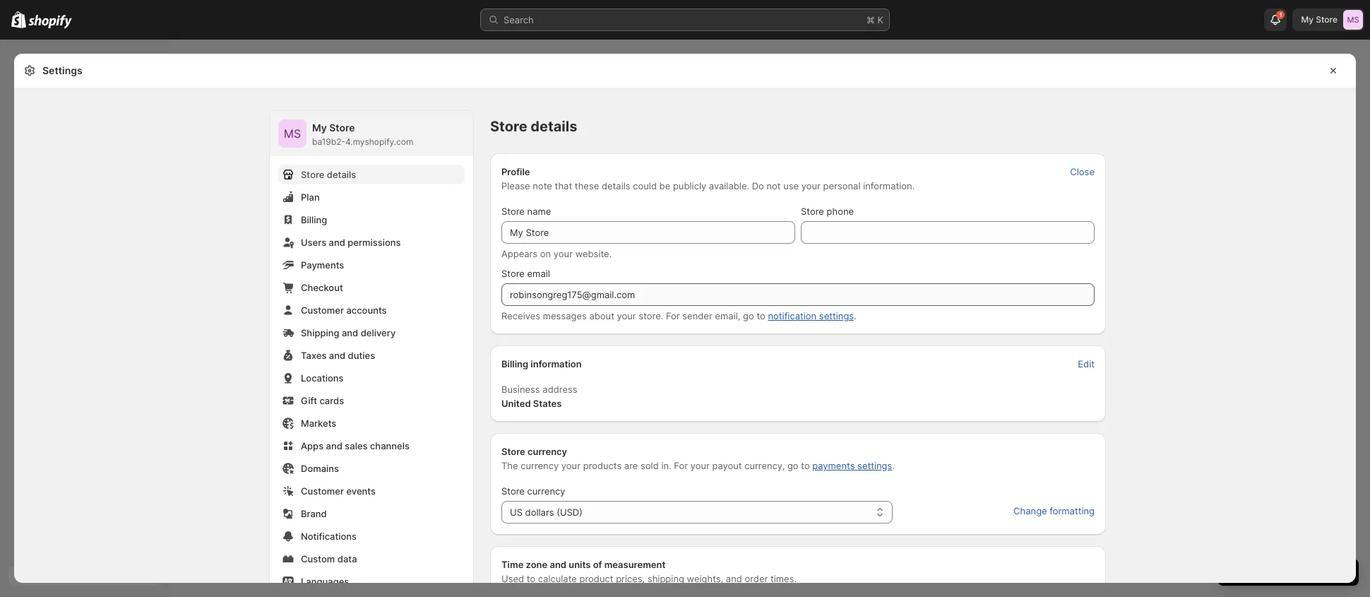 Task type: describe. For each thing, give the bounding box(es) containing it.
shipping
[[301, 327, 340, 338]]

4.myshopify.com
[[346, 136, 414, 147]]

payments
[[813, 460, 855, 471]]

used
[[502, 573, 524, 584]]

taxes and duties link
[[278, 346, 465, 365]]

business
[[502, 384, 540, 395]]

store email
[[502, 268, 550, 279]]

gift cards link
[[278, 391, 465, 411]]

custom data link
[[278, 549, 465, 569]]

notification
[[769, 310, 817, 322]]

my store
[[1302, 14, 1338, 25]]

store up us
[[502, 485, 525, 497]]

(usd)
[[557, 507, 583, 518]]

us dollars (usd)
[[510, 507, 583, 518]]

1
[[1280, 11, 1283, 18]]

units
[[569, 559, 591, 570]]

payments
[[301, 259, 344, 271]]

appears
[[502, 248, 538, 259]]

my store image
[[278, 119, 307, 148]]

edit button
[[1070, 354, 1104, 374]]

payments settings link
[[813, 460, 893, 471]]

events
[[347, 485, 376, 497]]

change formatting button
[[1006, 501, 1104, 521]]

languages link
[[278, 572, 465, 591]]

notifications
[[301, 531, 357, 542]]

billing information
[[502, 358, 582, 370]]

use
[[784, 180, 799, 192]]

brand
[[301, 508, 327, 519]]

available.
[[709, 180, 750, 192]]

for inside store currency the currency your products are sold in. for your payout currency, go to payments settings .
[[674, 460, 688, 471]]

appears on your website.
[[502, 248, 612, 259]]

store inside store currency the currency your products are sold in. for your payout currency, go to payments settings .
[[502, 446, 526, 457]]

0 horizontal spatial settings
[[820, 310, 854, 322]]

1 vertical spatial currency
[[521, 460, 559, 471]]

personal
[[824, 180, 861, 192]]

delivery
[[361, 327, 396, 338]]

apps and sales channels
[[301, 440, 410, 452]]

ba19b2-
[[312, 136, 346, 147]]

currency for store currency the currency your products are sold in. for your payout currency, go to payments settings .
[[528, 446, 568, 457]]

data
[[338, 553, 357, 565]]

markets
[[301, 418, 337, 429]]

k
[[878, 14, 884, 25]]

store inside "link"
[[301, 169, 325, 180]]

receives
[[502, 310, 541, 322]]

products
[[583, 460, 622, 471]]

permissions
[[348, 237, 401, 248]]

formatting
[[1050, 505, 1095, 517]]

these
[[575, 180, 599, 192]]

information
[[531, 358, 582, 370]]

0 vertical spatial go
[[743, 310, 755, 322]]

settings dialog
[[14, 54, 1357, 597]]

taxes and duties
[[301, 350, 375, 361]]

in.
[[662, 460, 672, 471]]

note
[[533, 180, 553, 192]]

time zone and units of measurement used to calculate product prices, shipping weights, and order times.
[[502, 559, 797, 584]]

store inside my store ba19b2-4.myshopify.com
[[329, 122, 355, 134]]

2 horizontal spatial details
[[602, 180, 631, 192]]

shopify image
[[11, 11, 26, 28]]

shipping
[[648, 573, 685, 584]]

about
[[590, 310, 615, 322]]

search
[[504, 14, 534, 25]]

settings
[[42, 64, 82, 76]]

name
[[528, 206, 551, 217]]

notifications link
[[278, 526, 465, 546]]

close button
[[1062, 162, 1104, 182]]

⌘ k
[[867, 14, 884, 25]]

publicly
[[673, 180, 707, 192]]

billing for billing information
[[502, 358, 529, 370]]

store name
[[502, 206, 551, 217]]

product
[[580, 573, 614, 584]]

store phone
[[801, 206, 854, 217]]

us
[[510, 507, 523, 518]]

notification settings link
[[769, 310, 854, 322]]

billing for billing
[[301, 214, 327, 225]]

brand link
[[278, 504, 465, 524]]

and for permissions
[[329, 237, 345, 248]]

close
[[1071, 166, 1095, 177]]

settings inside store currency the currency your products are sold in. for your payout currency, go to payments settings .
[[858, 460, 893, 471]]

and up calculate
[[550, 559, 567, 570]]

sold
[[641, 460, 659, 471]]

currency for store currency
[[528, 485, 566, 497]]

gift cards
[[301, 395, 344, 406]]

checkout
[[301, 282, 343, 293]]

my for my store ba19b2-4.myshopify.com
[[312, 122, 327, 134]]

shop settings menu element
[[270, 111, 473, 597]]

address
[[543, 384, 578, 395]]

store details link
[[278, 165, 465, 184]]

Store name text field
[[502, 221, 796, 244]]

apps and sales channels link
[[278, 436, 465, 456]]

store down the please
[[502, 206, 525, 217]]

are
[[625, 460, 638, 471]]

could
[[633, 180, 657, 192]]

languages
[[301, 576, 349, 587]]

users and permissions link
[[278, 232, 465, 252]]

store currency the currency your products are sold in. for your payout currency, go to payments settings .
[[502, 446, 895, 471]]

states
[[533, 398, 562, 409]]

calculate
[[538, 573, 577, 584]]

that
[[555, 180, 572, 192]]

⌘
[[867, 14, 875, 25]]



Task type: locate. For each thing, give the bounding box(es) containing it.
users
[[301, 237, 327, 248]]

customer accounts link
[[278, 300, 465, 320]]

customer down domains
[[301, 485, 344, 497]]

details left could
[[602, 180, 631, 192]]

1 vertical spatial store details
[[301, 169, 356, 180]]

. down store email text box
[[854, 310, 857, 322]]

information.
[[864, 180, 915, 192]]

settings
[[820, 310, 854, 322], [858, 460, 893, 471]]

store up the
[[502, 446, 526, 457]]

and
[[329, 237, 345, 248], [342, 327, 358, 338], [329, 350, 346, 361], [326, 440, 343, 452], [550, 559, 567, 570], [726, 573, 743, 584]]

0 vertical spatial for
[[666, 310, 680, 322]]

store
[[1317, 14, 1338, 25], [490, 118, 528, 135], [329, 122, 355, 134], [301, 169, 325, 180], [502, 206, 525, 217], [801, 206, 825, 217], [502, 268, 525, 279], [502, 446, 526, 457], [502, 485, 525, 497]]

1 vertical spatial for
[[674, 460, 688, 471]]

and down the customer accounts
[[342, 327, 358, 338]]

locations
[[301, 372, 344, 384]]

customer accounts
[[301, 305, 387, 316]]

business address united states
[[502, 384, 578, 409]]

0 vertical spatial billing
[[301, 214, 327, 225]]

times.
[[771, 573, 797, 584]]

your
[[802, 180, 821, 192], [554, 248, 573, 259], [617, 310, 636, 322], [562, 460, 581, 471], [691, 460, 710, 471]]

my for my store
[[1302, 14, 1314, 25]]

1 horizontal spatial .
[[893, 460, 895, 471]]

accounts
[[347, 305, 387, 316]]

0 horizontal spatial store details
[[301, 169, 356, 180]]

customer inside customer events link
[[301, 485, 344, 497]]

billing inside 'shop settings menu' element
[[301, 214, 327, 225]]

for right store.
[[666, 310, 680, 322]]

billing
[[301, 214, 327, 225], [502, 358, 529, 370]]

1 horizontal spatial store details
[[490, 118, 578, 135]]

and right "users"
[[329, 237, 345, 248]]

0 vertical spatial .
[[854, 310, 857, 322]]

and right taxes
[[329, 350, 346, 361]]

customer inside customer accounts link
[[301, 305, 344, 316]]

my
[[1302, 14, 1314, 25], [312, 122, 327, 134]]

not
[[767, 180, 781, 192]]

shipping and delivery link
[[278, 323, 465, 343]]

1 vertical spatial go
[[788, 460, 799, 471]]

store up profile
[[490, 118, 528, 135]]

and for duties
[[329, 350, 346, 361]]

messages
[[543, 310, 587, 322]]

cards
[[320, 395, 344, 406]]

0 horizontal spatial go
[[743, 310, 755, 322]]

currency,
[[745, 460, 785, 471]]

united
[[502, 398, 531, 409]]

email,
[[715, 310, 741, 322]]

store details inside store details "link"
[[301, 169, 356, 180]]

store details up profile
[[490, 118, 578, 135]]

billing up "users"
[[301, 214, 327, 225]]

customer down checkout
[[301, 305, 344, 316]]

and left the order
[[726, 573, 743, 584]]

go right email, at right
[[743, 310, 755, 322]]

store.
[[639, 310, 664, 322]]

store left my store icon
[[1317, 14, 1338, 25]]

1 vertical spatial customer
[[301, 485, 344, 497]]

Store email text field
[[502, 283, 1095, 306]]

1 button
[[1265, 8, 1288, 31]]

change formatting
[[1014, 505, 1095, 517]]

go right currency,
[[788, 460, 799, 471]]

. right the payments
[[893, 460, 895, 471]]

taxes
[[301, 350, 327, 361]]

1 horizontal spatial details
[[531, 118, 578, 135]]

for right in.
[[674, 460, 688, 471]]

to left 'notification' at the right bottom of page
[[757, 310, 766, 322]]

and right apps
[[326, 440, 343, 452]]

settings down store email text box
[[820, 310, 854, 322]]

email
[[528, 268, 550, 279]]

and for delivery
[[342, 327, 358, 338]]

store up ba19b2-
[[329, 122, 355, 134]]

store currency
[[502, 485, 566, 497]]

billing up business
[[502, 358, 529, 370]]

0 vertical spatial settings
[[820, 310, 854, 322]]

to
[[757, 310, 766, 322], [802, 460, 810, 471], [527, 573, 536, 584]]

to inside store currency the currency your products are sold in. for your payout currency, go to payments settings .
[[802, 460, 810, 471]]

my inside my store ba19b2-4.myshopify.com
[[312, 122, 327, 134]]

details up that
[[531, 118, 578, 135]]

0 vertical spatial currency
[[528, 446, 568, 457]]

my right 1
[[1302, 14, 1314, 25]]

0 horizontal spatial my
[[312, 122, 327, 134]]

shopify image
[[28, 15, 72, 29]]

the
[[502, 460, 518, 471]]

your right use
[[802, 180, 821, 192]]

my store image
[[1344, 10, 1364, 30]]

1 vertical spatial billing
[[502, 358, 529, 370]]

my up ba19b2-
[[312, 122, 327, 134]]

details down ba19b2-
[[327, 169, 356, 180]]

Store phone text field
[[801, 221, 1095, 244]]

1 vertical spatial to
[[802, 460, 810, 471]]

do
[[752, 180, 765, 192]]

dialog
[[1362, 54, 1371, 597]]

go inside store currency the currency your products are sold in. for your payout currency, go to payments settings .
[[788, 460, 799, 471]]

1 horizontal spatial billing
[[502, 358, 529, 370]]

1 horizontal spatial to
[[757, 310, 766, 322]]

1 horizontal spatial go
[[788, 460, 799, 471]]

1 vertical spatial .
[[893, 460, 895, 471]]

1 vertical spatial settings
[[858, 460, 893, 471]]

please
[[502, 180, 530, 192]]

to down the zone
[[527, 573, 536, 584]]

your right on
[[554, 248, 573, 259]]

profile
[[502, 166, 530, 177]]

on
[[540, 248, 551, 259]]

0 horizontal spatial details
[[327, 169, 356, 180]]

your left payout
[[691, 460, 710, 471]]

2 vertical spatial to
[[527, 573, 536, 584]]

to inside time zone and units of measurement used to calculate product prices, shipping weights, and order times.
[[527, 573, 536, 584]]

plan link
[[278, 187, 465, 207]]

payments link
[[278, 255, 465, 275]]

0 vertical spatial customer
[[301, 305, 344, 316]]

users and permissions
[[301, 237, 401, 248]]

of
[[593, 559, 602, 570]]

your left products
[[562, 460, 581, 471]]

payout
[[713, 460, 742, 471]]

channels
[[370, 440, 410, 452]]

1 horizontal spatial settings
[[858, 460, 893, 471]]

customer events link
[[278, 481, 465, 501]]

measurement
[[605, 559, 666, 570]]

custom data
[[301, 553, 357, 565]]

0 vertical spatial my
[[1302, 14, 1314, 25]]

ms button
[[278, 119, 307, 148]]

domains link
[[278, 459, 465, 478]]

locations link
[[278, 368, 465, 388]]

billing link
[[278, 210, 465, 230]]

store down 'appears'
[[502, 268, 525, 279]]

edit
[[1079, 358, 1095, 370]]

0 vertical spatial to
[[757, 310, 766, 322]]

2 horizontal spatial to
[[802, 460, 810, 471]]

1 vertical spatial my
[[312, 122, 327, 134]]

0 horizontal spatial billing
[[301, 214, 327, 225]]

zone
[[526, 559, 548, 570]]

details inside "link"
[[327, 169, 356, 180]]

1 horizontal spatial my
[[1302, 14, 1314, 25]]

website.
[[576, 248, 612, 259]]

1 customer from the top
[[301, 305, 344, 316]]

store up plan
[[301, 169, 325, 180]]

custom
[[301, 553, 335, 565]]

0 horizontal spatial to
[[527, 573, 536, 584]]

store details
[[490, 118, 578, 135], [301, 169, 356, 180]]

0 vertical spatial store details
[[490, 118, 578, 135]]

weights,
[[687, 573, 724, 584]]

. inside store currency the currency your products are sold in. for your payout currency, go to payments settings .
[[893, 460, 895, 471]]

store details up plan
[[301, 169, 356, 180]]

prices,
[[616, 573, 645, 584]]

store left phone
[[801, 206, 825, 217]]

customer for customer accounts
[[301, 305, 344, 316]]

dollars
[[525, 507, 554, 518]]

receives messages about your store. for sender email, go to notification settings .
[[502, 310, 857, 322]]

my store ba19b2-4.myshopify.com
[[312, 122, 414, 147]]

settings right the payments
[[858, 460, 893, 471]]

your left store.
[[617, 310, 636, 322]]

to left the payments
[[802, 460, 810, 471]]

customer for customer events
[[301, 485, 344, 497]]

be
[[660, 180, 671, 192]]

domains
[[301, 463, 339, 474]]

2 vertical spatial currency
[[528, 485, 566, 497]]

duties
[[348, 350, 375, 361]]

sender
[[683, 310, 713, 322]]

2 customer from the top
[[301, 485, 344, 497]]

and for sales
[[326, 440, 343, 452]]

0 horizontal spatial .
[[854, 310, 857, 322]]



Task type: vqa. For each thing, say whether or not it's contained in the screenshot.
Users
yes



